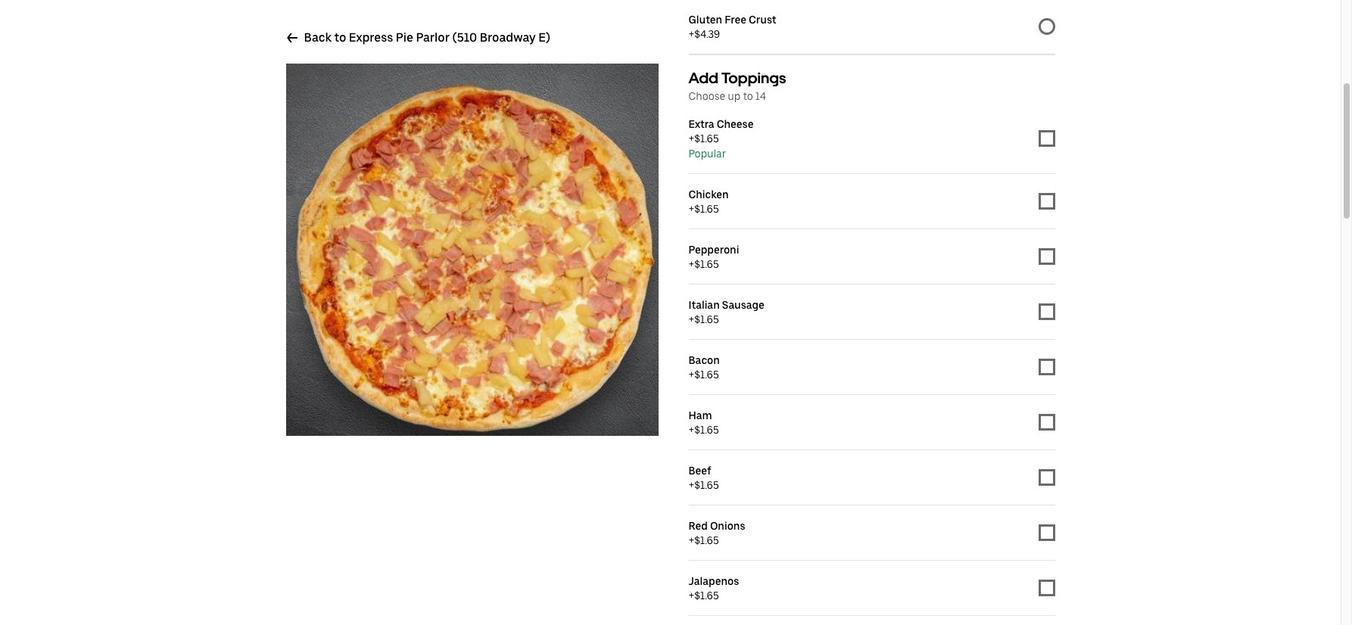 Task type: vqa. For each thing, say whether or not it's contained in the screenshot.
fifth $1.65 from the bottom of the page
yes



Task type: describe. For each thing, give the bounding box(es) containing it.
$1.65 for jalapenos
[[694, 590, 719, 602]]

ham
[[689, 410, 712, 422]]

back
[[304, 30, 332, 45]]

beef
[[689, 465, 711, 477]]

extra
[[689, 118, 714, 130]]

$1.65 inside extra cheese + $1.65 popular
[[694, 132, 719, 145]]

pepperoni + $1.65
[[689, 244, 739, 270]]

bacon + $1.65
[[689, 354, 720, 381]]

$4.39
[[694, 28, 720, 40]]

extra cheese + $1.65 popular
[[689, 118, 754, 160]]

gluten free crust + $4.39
[[689, 14, 776, 40]]

free
[[725, 14, 746, 26]]

$1.65 for pepperoni
[[694, 258, 719, 270]]

add toppings choose up to 14
[[689, 69, 786, 102]]

+ inside bacon + $1.65
[[689, 369, 694, 381]]

+ inside red onions + $1.65
[[689, 534, 694, 547]]

add
[[689, 69, 718, 87]]

cheese
[[717, 118, 754, 130]]

jalapenos + $1.65
[[689, 575, 739, 602]]

+ inside extra cheese + $1.65 popular
[[689, 132, 694, 145]]

0 vertical spatial to
[[334, 30, 346, 45]]

jalapenos
[[689, 575, 739, 587]]

$1.65 for beef
[[694, 479, 719, 491]]

italian sausage + $1.65
[[689, 299, 764, 326]]

+ inside chicken + $1.65
[[689, 203, 694, 215]]

up
[[728, 90, 741, 102]]

gluten
[[689, 14, 722, 26]]

+ inside jalapenos + $1.65
[[689, 590, 694, 602]]

+ inside gluten free crust + $4.39
[[689, 28, 694, 40]]

14
[[755, 90, 766, 102]]

parlor
[[416, 30, 450, 45]]

sausage
[[722, 299, 764, 311]]

ham + $1.65
[[689, 410, 719, 436]]



Task type: locate. For each thing, give the bounding box(es) containing it.
6 + from the top
[[689, 369, 694, 381]]

red onions + $1.65
[[689, 520, 745, 547]]

pie
[[396, 30, 413, 45]]

chicken
[[689, 189, 729, 201]]

+ down 'chicken'
[[689, 203, 694, 215]]

to left 14
[[743, 90, 753, 102]]

to
[[334, 30, 346, 45], [743, 90, 753, 102]]

$1.65 down red on the right of page
[[694, 534, 719, 547]]

+ down pepperoni
[[689, 258, 694, 270]]

5 $1.65 from the top
[[694, 369, 719, 381]]

crust
[[749, 14, 776, 26]]

to inside add toppings choose up to 14
[[743, 90, 753, 102]]

7 $1.65 from the top
[[694, 479, 719, 491]]

toppings
[[721, 69, 786, 87]]

1 vertical spatial to
[[743, 90, 753, 102]]

red
[[689, 520, 708, 532]]

back to express pie parlor (510 broadway e)
[[304, 30, 550, 45]]

broadway
[[480, 30, 536, 45]]

5 + from the top
[[689, 313, 694, 326]]

$1.65 for ham
[[694, 424, 719, 436]]

+ down jalapenos
[[689, 590, 694, 602]]

beef + $1.65
[[689, 465, 719, 491]]

8 $1.65 from the top
[[694, 534, 719, 547]]

express
[[349, 30, 393, 45]]

bacon
[[689, 354, 720, 366]]

4 + from the top
[[689, 258, 694, 270]]

$1.65 inside "pepperoni + $1.65"
[[694, 258, 719, 270]]

$1.65
[[694, 132, 719, 145], [694, 203, 719, 215], [694, 258, 719, 270], [694, 313, 719, 326], [694, 369, 719, 381], [694, 424, 719, 436], [694, 479, 719, 491], [694, 534, 719, 547], [694, 590, 719, 602]]

3 $1.65 from the top
[[694, 258, 719, 270]]

pepperoni
[[689, 244, 739, 256]]

8 + from the top
[[689, 479, 694, 491]]

popular
[[689, 148, 726, 160]]

$1.65 down jalapenos
[[694, 590, 719, 602]]

$1.65 inside red onions + $1.65
[[694, 534, 719, 547]]

chicken + $1.65
[[689, 189, 729, 215]]

+ down extra
[[689, 132, 694, 145]]

10 + from the top
[[689, 590, 694, 602]]

1 horizontal spatial to
[[743, 90, 753, 102]]

onions
[[710, 520, 745, 532]]

1 $1.65 from the top
[[694, 132, 719, 145]]

$1.65 for chicken
[[694, 203, 719, 215]]

+ down bacon
[[689, 369, 694, 381]]

1 + from the top
[[689, 28, 694, 40]]

$1.65 inside jalapenos + $1.65
[[694, 590, 719, 602]]

$1.65 down 'chicken'
[[694, 203, 719, 215]]

$1.65 down pepperoni
[[694, 258, 719, 270]]

+ inside ham + $1.65
[[689, 424, 694, 436]]

$1.65 up the popular
[[694, 132, 719, 145]]

+ down red on the right of page
[[689, 534, 694, 547]]

9 + from the top
[[689, 534, 694, 547]]

6 $1.65 from the top
[[694, 424, 719, 436]]

2 + from the top
[[689, 132, 694, 145]]

9 $1.65 from the top
[[694, 590, 719, 602]]

4 $1.65 from the top
[[694, 313, 719, 326]]

(510
[[452, 30, 477, 45]]

+ down gluten at the right top of page
[[689, 28, 694, 40]]

$1.65 down beef
[[694, 479, 719, 491]]

7 + from the top
[[689, 424, 694, 436]]

$1.65 inside bacon + $1.65
[[694, 369, 719, 381]]

$1.65 inside ham + $1.65
[[694, 424, 719, 436]]

+ inside "pepperoni + $1.65"
[[689, 258, 694, 270]]

$1.65 inside chicken + $1.65
[[694, 203, 719, 215]]

+ inside italian sausage + $1.65
[[689, 313, 694, 326]]

choose
[[689, 90, 725, 102]]

$1.65 down the italian
[[694, 313, 719, 326]]

italian
[[689, 299, 720, 311]]

2 $1.65 from the top
[[694, 203, 719, 215]]

0 horizontal spatial to
[[334, 30, 346, 45]]

+ down beef
[[689, 479, 694, 491]]

to right back
[[334, 30, 346, 45]]

e)
[[538, 30, 550, 45]]

back to express pie parlor (510 broadway e) link
[[286, 30, 550, 45]]

+ down ham
[[689, 424, 694, 436]]

+
[[689, 28, 694, 40], [689, 132, 694, 145], [689, 203, 694, 215], [689, 258, 694, 270], [689, 313, 694, 326], [689, 369, 694, 381], [689, 424, 694, 436], [689, 479, 694, 491], [689, 534, 694, 547], [689, 590, 694, 602]]

+ down the italian
[[689, 313, 694, 326]]

$1.65 for bacon
[[694, 369, 719, 381]]

$1.65 down bacon
[[694, 369, 719, 381]]

$1.65 inside italian sausage + $1.65
[[694, 313, 719, 326]]

3 + from the top
[[689, 203, 694, 215]]

+ inside beef + $1.65
[[689, 479, 694, 491]]

$1.65 inside beef + $1.65
[[694, 479, 719, 491]]

$1.65 down ham
[[694, 424, 719, 436]]



